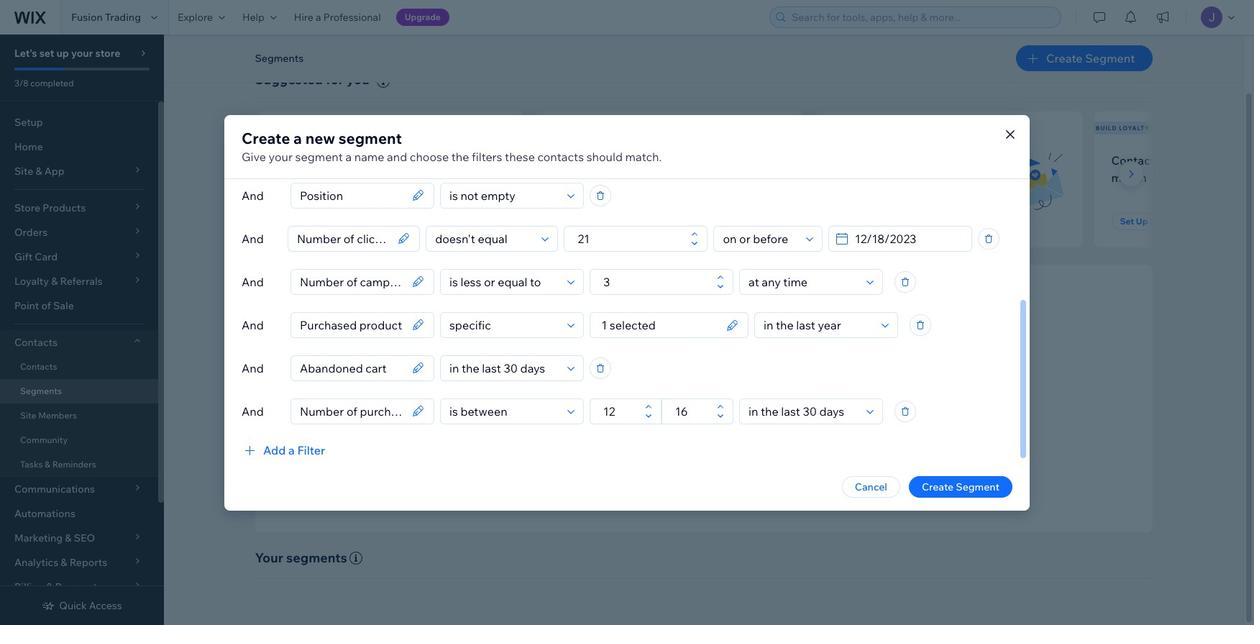 Task type: locate. For each thing, give the bounding box(es) containing it.
tasks & reminders
[[20, 459, 96, 470]]

subscribers down the suggested
[[275, 124, 324, 132]]

0 vertical spatial create segment
[[1047, 51, 1136, 65]]

list
[[252, 111, 1255, 248]]

your right "give"
[[269, 149, 293, 164]]

2 set from the left
[[561, 216, 575, 227]]

community
[[20, 435, 68, 445]]

0 horizontal spatial segments
[[20, 386, 62, 396]]

contacts for contacts popup button
[[14, 336, 58, 349]]

build
[[1097, 124, 1118, 132]]

automations link
[[0, 501, 158, 526]]

3 set up segment button from the left
[[832, 213, 917, 230]]

1 horizontal spatial and
[[795, 427, 813, 439]]

who inside potential customers who haven't made a purchase yet
[[663, 153, 686, 167]]

of left sale
[[41, 299, 51, 312]]

of down right
[[669, 407, 678, 420]]

made
[[594, 170, 625, 185]]

site members link
[[0, 404, 158, 428]]

0 horizontal spatial create segment button
[[909, 476, 1013, 498]]

a right with
[[1190, 153, 1196, 167]]

1 vertical spatial contacts
[[14, 336, 58, 349]]

your inside create a new segment give your segment a name and choose the filters these contacts should match.
[[269, 149, 293, 164]]

create inside reach the right target audience create specific groups of contacts that update automatically send personalized email campaigns to drive sales and build trust
[[561, 407, 593, 420]]

segments
[[255, 52, 304, 65], [20, 386, 62, 396]]

1 vertical spatial create segment
[[922, 480, 1000, 493]]

the
[[452, 149, 469, 164], [649, 386, 669, 402]]

your right on
[[889, 170, 914, 185]]

set up segment button down on
[[832, 213, 917, 230]]

site
[[20, 410, 36, 421]]

up for made
[[577, 216, 589, 227]]

create segment button for segments
[[1017, 45, 1153, 71]]

and up mailing
[[387, 149, 407, 164]]

up down haven't
[[577, 216, 589, 227]]

contacts link
[[0, 355, 158, 379]]

0 horizontal spatial subscribers
[[275, 124, 324, 132]]

1 vertical spatial create segment button
[[909, 476, 1013, 498]]

3 set from the left
[[841, 216, 855, 227]]

to left drive
[[732, 427, 741, 439]]

0 vertical spatial of
[[41, 299, 51, 312]]

1 vertical spatial email
[[650, 427, 676, 439]]

subscribers up campaign
[[901, 153, 964, 167]]

segments up site members
[[20, 386, 62, 396]]

who inside active email subscribers who clicked on your campaign
[[967, 153, 990, 167]]

create segment button for cancel
[[909, 476, 1013, 498]]

and down automatically
[[795, 427, 813, 439]]

create a new segment give your segment a name and choose the filters these contacts should match.
[[242, 128, 662, 164]]

1 vertical spatial enter a number text field
[[599, 269, 713, 294]]

quick
[[59, 599, 87, 612]]

2 horizontal spatial contacts
[[681, 407, 721, 420]]

new inside the new contacts who recently subscribed to your mailing list
[[272, 153, 297, 167]]

filters
[[472, 149, 503, 164]]

Select an option field
[[719, 226, 802, 251], [745, 269, 863, 294], [760, 313, 878, 337], [745, 399, 863, 423]]

1 set up segment from the left
[[281, 216, 349, 227]]

set up segment down contacts with a birthday th
[[1121, 216, 1188, 227]]

upgrade
[[405, 12, 441, 22]]

your down name
[[349, 170, 374, 185]]

3/8 completed
[[14, 78, 74, 88]]

th
[[1247, 153, 1255, 167]]

automations
[[14, 507, 75, 520]]

contacts
[[538, 149, 584, 164], [299, 153, 346, 167], [681, 407, 721, 420]]

0 vertical spatial enter a number text field
[[574, 226, 687, 251]]

the up "groups"
[[649, 386, 669, 402]]

create
[[1047, 51, 1083, 65], [242, 128, 290, 147], [561, 407, 593, 420], [922, 480, 954, 493]]

2 set up segment button from the left
[[552, 213, 637, 230]]

a down the customers
[[627, 170, 634, 185]]

0 horizontal spatial of
[[41, 299, 51, 312]]

up down contacts with a birthday th
[[1137, 216, 1149, 227]]

segments button
[[248, 47, 311, 69]]

2 horizontal spatial who
[[967, 153, 990, 167]]

of
[[41, 299, 51, 312], [669, 407, 678, 420]]

1 vertical spatial to
[[732, 427, 741, 439]]

contacts
[[1112, 153, 1161, 167], [14, 336, 58, 349], [20, 361, 57, 372]]

contacts inside reach the right target audience create specific groups of contacts that update automatically send personalized email campaigns to drive sales and build trust
[[681, 407, 721, 420]]

update
[[745, 407, 778, 420]]

sale
[[53, 299, 74, 312]]

who up purchase
[[663, 153, 686, 167]]

0 horizontal spatial contacts
[[299, 153, 346, 167]]

haven't
[[552, 170, 592, 185]]

1 vertical spatial of
[[669, 407, 678, 420]]

up down 'clicked'
[[857, 216, 869, 227]]

mailing
[[376, 170, 416, 185]]

store
[[95, 47, 120, 60]]

contacts inside the new contacts who recently subscribed to your mailing list
[[299, 153, 346, 167]]

list containing new contacts who recently subscribed to your mailing list
[[252, 111, 1255, 248]]

2 and from the top
[[242, 231, 264, 246]]

create segment
[[1047, 51, 1136, 65], [922, 480, 1000, 493]]

your right up
[[71, 47, 93, 60]]

who inside the new contacts who recently subscribed to your mailing list
[[349, 153, 372, 167]]

your
[[255, 550, 284, 566]]

1 horizontal spatial create segment
[[1047, 51, 1136, 65]]

2 set up segment from the left
[[561, 216, 628, 227]]

contacts with a birthday th
[[1112, 153, 1255, 185]]

quick access button
[[42, 599, 122, 612]]

2 vertical spatial contacts
[[20, 361, 57, 372]]

0 vertical spatial contacts
[[1112, 153, 1161, 167]]

send
[[561, 427, 586, 439]]

enter a number text field up 'select options' field
[[599, 269, 713, 294]]

community link
[[0, 428, 158, 453]]

0 vertical spatial to
[[335, 170, 347, 185]]

contacts down loyalty
[[1112, 153, 1161, 167]]

segment up name
[[339, 128, 402, 147]]

0 vertical spatial segments
[[255, 52, 304, 65]]

email inside active email subscribers who clicked on your campaign
[[869, 153, 898, 167]]

2 who from the left
[[663, 153, 686, 167]]

0 vertical spatial subscribers
[[275, 124, 324, 132]]

set up segment down on
[[841, 216, 908, 227]]

recently
[[374, 153, 419, 167]]

your inside active email subscribers who clicked on your campaign
[[889, 170, 914, 185]]

build
[[815, 427, 839, 439]]

email down "groups"
[[650, 427, 676, 439]]

contacts up campaigns
[[681, 407, 721, 420]]

list
[[419, 170, 435, 185]]

cancel button
[[842, 476, 901, 498]]

1 who from the left
[[349, 153, 372, 167]]

set up segment button down contacts with a birthday th
[[1112, 213, 1197, 230]]

1 horizontal spatial create segment button
[[1017, 45, 1153, 71]]

add a filter button
[[242, 441, 325, 459]]

1 horizontal spatial email
[[869, 153, 898, 167]]

0 vertical spatial the
[[452, 149, 469, 164]]

1 horizontal spatial the
[[649, 386, 669, 402]]

3 who from the left
[[967, 153, 990, 167]]

0 horizontal spatial the
[[452, 149, 469, 164]]

contacts down point of sale
[[14, 336, 58, 349]]

1 vertical spatial segment
[[295, 149, 343, 164]]

1 vertical spatial and
[[795, 427, 813, 439]]

set up segment down subscribed
[[281, 216, 349, 227]]

create segment button
[[1017, 45, 1153, 71], [909, 476, 1013, 498]]

with
[[1164, 153, 1187, 167]]

contacts button
[[0, 330, 158, 355]]

segment
[[339, 128, 402, 147], [295, 149, 343, 164]]

0 horizontal spatial email
[[650, 427, 676, 439]]

that
[[724, 407, 743, 420]]

1 horizontal spatial to
[[732, 427, 741, 439]]

1 horizontal spatial segments
[[255, 52, 304, 65]]

the left filters
[[452, 149, 469, 164]]

1 horizontal spatial of
[[669, 407, 678, 420]]

set
[[281, 216, 295, 227], [561, 216, 575, 227], [841, 216, 855, 227], [1121, 216, 1135, 227]]

set for new contacts who recently subscribed to your mailing list
[[281, 216, 295, 227]]

segment down new
[[295, 149, 343, 164]]

who
[[349, 153, 372, 167], [663, 153, 686, 167], [967, 153, 990, 167]]

segments up the suggested
[[255, 52, 304, 65]]

set up segment button down made
[[552, 213, 637, 230]]

and inside create a new segment give your segment a name and choose the filters these contacts should match.
[[387, 149, 407, 164]]

1 horizontal spatial who
[[663, 153, 686, 167]]

1 horizontal spatial subscribers
[[901, 153, 964, 167]]

contacts down contacts popup button
[[20, 361, 57, 372]]

a inside button
[[288, 443, 295, 457]]

1 vertical spatial the
[[649, 386, 669, 402]]

0 vertical spatial email
[[869, 153, 898, 167]]

reach the right target audience create specific groups of contacts that update automatically send personalized email campaigns to drive sales and build trust
[[561, 386, 863, 439]]

new up "give"
[[257, 124, 273, 132]]

1 vertical spatial subscribers
[[901, 153, 964, 167]]

a inside contacts with a birthday th
[[1190, 153, 1196, 167]]

1 set from the left
[[281, 216, 295, 227]]

tasks & reminders link
[[0, 453, 158, 477]]

site members
[[20, 410, 77, 421]]

upgrade button
[[396, 9, 450, 26]]

3 up from the left
[[857, 216, 869, 227]]

0 vertical spatial create segment button
[[1017, 45, 1153, 71]]

2 up from the left
[[577, 216, 589, 227]]

point of sale
[[14, 299, 74, 312]]

0 vertical spatial new
[[257, 124, 273, 132]]

filter
[[297, 443, 325, 457]]

up down subscribed
[[297, 216, 309, 227]]

4 set from the left
[[1121, 216, 1135, 227]]

Choose a condition field
[[445, 183, 563, 208], [431, 226, 538, 251], [445, 269, 563, 294], [445, 313, 563, 337], [445, 356, 563, 380], [445, 399, 563, 423]]

setup
[[14, 116, 43, 129]]

subscribers
[[275, 124, 324, 132], [901, 153, 964, 167]]

enter a number text field down made
[[574, 226, 687, 251]]

and inside reach the right target audience create specific groups of contacts that update automatically send personalized email campaigns to drive sales and build trust
[[795, 427, 813, 439]]

1 up from the left
[[297, 216, 309, 227]]

contacts down new
[[299, 153, 346, 167]]

trading
[[105, 11, 141, 24]]

a left name
[[346, 149, 352, 164]]

&
[[45, 459, 50, 470]]

1 and from the top
[[242, 188, 264, 203]]

None field
[[296, 183, 408, 208], [293, 226, 394, 251], [296, 269, 408, 294], [296, 313, 408, 337], [296, 356, 408, 380], [296, 399, 408, 423], [296, 183, 408, 208], [293, 226, 394, 251], [296, 269, 408, 294], [296, 313, 408, 337], [296, 356, 408, 380], [296, 399, 408, 423]]

new contacts who recently subscribed to your mailing list
[[272, 153, 435, 185]]

0 horizontal spatial who
[[349, 153, 372, 167]]

0 vertical spatial segment
[[339, 128, 402, 147]]

4 and from the top
[[242, 318, 264, 332]]

completed
[[30, 78, 74, 88]]

who left recently at the top
[[349, 153, 372, 167]]

new for new contacts who recently subscribed to your mailing list
[[272, 153, 297, 167]]

right
[[672, 386, 701, 402]]

who for your
[[349, 153, 372, 167]]

3/8
[[14, 78, 28, 88]]

set up segment button
[[272, 213, 357, 230], [552, 213, 637, 230], [832, 213, 917, 230], [1112, 213, 1197, 230]]

1 vertical spatial new
[[272, 153, 297, 167]]

segments inside 'button'
[[255, 52, 304, 65]]

to right subscribed
[[335, 170, 347, 185]]

1 set up segment button from the left
[[272, 213, 357, 230]]

purchase
[[636, 170, 687, 185]]

who up campaign
[[967, 153, 990, 167]]

1 vertical spatial segments
[[20, 386, 62, 396]]

the inside create a new segment give your segment a name and choose the filters these contacts should match.
[[452, 149, 469, 164]]

of inside sidebar element
[[41, 299, 51, 312]]

contacts up haven't
[[538, 149, 584, 164]]

Enter a number text field
[[574, 226, 687, 251], [599, 269, 713, 294]]

12/18/2023 field
[[851, 226, 968, 251]]

1 horizontal spatial contacts
[[538, 149, 584, 164]]

segment
[[1086, 51, 1136, 65], [311, 216, 349, 227], [591, 216, 628, 227], [871, 216, 908, 227], [1150, 216, 1188, 227], [956, 480, 1000, 493]]

set for active email subscribers who clicked on your campaign
[[841, 216, 855, 227]]

0 horizontal spatial to
[[335, 170, 347, 185]]

0 horizontal spatial and
[[387, 149, 407, 164]]

a
[[316, 11, 321, 24], [294, 128, 302, 147], [346, 149, 352, 164], [1190, 153, 1196, 167], [627, 170, 634, 185], [288, 443, 295, 457]]

new up subscribed
[[272, 153, 297, 167]]

audience
[[744, 386, 800, 402]]

tasks
[[20, 459, 43, 470]]

contacts inside popup button
[[14, 336, 58, 349]]

segments link
[[0, 379, 158, 404]]

on
[[873, 170, 887, 185]]

your
[[71, 47, 93, 60], [269, 149, 293, 164], [349, 170, 374, 185], [889, 170, 914, 185]]

automatically
[[781, 407, 844, 420]]

to inside the new contacts who recently subscribed to your mailing list
[[335, 170, 347, 185]]

3 set up segment from the left
[[841, 216, 908, 227]]

a right add
[[288, 443, 295, 457]]

set up segment button down subscribed
[[272, 213, 357, 230]]

you
[[347, 71, 370, 88]]

segments inside sidebar element
[[20, 386, 62, 396]]

0 vertical spatial and
[[387, 149, 407, 164]]

set up segment down made
[[561, 216, 628, 227]]

email up on
[[869, 153, 898, 167]]



Task type: describe. For each thing, give the bounding box(es) containing it.
contacts inside create a new segment give your segment a name and choose the filters these contacts should match.
[[538, 149, 584, 164]]

set up segment for subscribed
[[281, 216, 349, 227]]

a inside potential customers who haven't made a purchase yet
[[627, 170, 634, 185]]

groups
[[633, 407, 667, 420]]

set
[[39, 47, 54, 60]]

birthday
[[1199, 153, 1245, 167]]

customers
[[603, 153, 660, 167]]

set up segment button for clicked
[[832, 213, 917, 230]]

to inside reach the right target audience create specific groups of contacts that update automatically send personalized email campaigns to drive sales and build trust
[[732, 427, 741, 439]]

of inside reach the right target audience create specific groups of contacts that update automatically send personalized email campaigns to drive sales and build trust
[[669, 407, 678, 420]]

your segments
[[255, 550, 347, 566]]

the inside reach the right target audience create specific groups of contacts that update automatically send personalized email campaigns to drive sales and build trust
[[649, 386, 669, 402]]

setup link
[[0, 110, 158, 135]]

sidebar element
[[0, 35, 164, 625]]

segments
[[286, 550, 347, 566]]

4 set up segment from the left
[[1121, 216, 1188, 227]]

fusion trading
[[71, 11, 141, 24]]

0 horizontal spatial create segment
[[922, 480, 1000, 493]]

up
[[56, 47, 69, 60]]

cancel
[[855, 480, 888, 493]]

hire a professional
[[294, 11, 381, 24]]

explore
[[178, 11, 213, 24]]

campaign
[[916, 170, 970, 185]]

clicked
[[832, 170, 870, 185]]

new
[[306, 128, 335, 147]]

Select options field
[[595, 313, 722, 337]]

access
[[89, 599, 122, 612]]

campaigns
[[678, 427, 729, 439]]

up for subscribed
[[297, 216, 309, 227]]

contacts inside contacts with a birthday th
[[1112, 153, 1161, 167]]

members
[[38, 410, 77, 421]]

sales
[[769, 427, 793, 439]]

build loyalty
[[1097, 124, 1150, 132]]

personalized
[[588, 427, 648, 439]]

home
[[14, 140, 43, 153]]

set up segment button for subscribed
[[272, 213, 357, 230]]

choose
[[410, 149, 449, 164]]

segments for segments link
[[20, 386, 62, 396]]

help
[[242, 11, 265, 24]]

your inside sidebar element
[[71, 47, 93, 60]]

up for clicked
[[857, 216, 869, 227]]

professional
[[324, 11, 381, 24]]

fusion
[[71, 11, 103, 24]]

add a filter
[[263, 443, 325, 457]]

trust
[[841, 427, 863, 439]]

should
[[587, 149, 623, 164]]

yet
[[689, 170, 706, 185]]

new subscribers
[[257, 124, 324, 132]]

subscribers inside active email subscribers who clicked on your campaign
[[901, 153, 964, 167]]

set up segment for clicked
[[841, 216, 908, 227]]

segments for segments 'button'
[[255, 52, 304, 65]]

4 set up segment button from the left
[[1112, 213, 1197, 230]]

set up segment for made
[[561, 216, 628, 227]]

new for new subscribers
[[257, 124, 273, 132]]

hire
[[294, 11, 314, 24]]

help button
[[234, 0, 286, 35]]

4 up from the left
[[1137, 216, 1149, 227]]

give
[[242, 149, 266, 164]]

point of sale link
[[0, 294, 158, 318]]

suggested for you
[[255, 71, 370, 88]]

contacts for contacts link
[[20, 361, 57, 372]]

loyalty
[[1120, 124, 1150, 132]]

drive
[[744, 427, 767, 439]]

To text field
[[671, 399, 713, 423]]

active
[[832, 153, 867, 167]]

reminders
[[52, 459, 96, 470]]

subscribed
[[272, 170, 333, 185]]

your inside the new contacts who recently subscribed to your mailing list
[[349, 170, 374, 185]]

suggested
[[255, 71, 323, 88]]

From text field
[[599, 399, 641, 423]]

5 and from the top
[[242, 361, 264, 375]]

let's
[[14, 47, 37, 60]]

who for purchase
[[663, 153, 686, 167]]

3 and from the top
[[242, 274, 264, 289]]

potential customers who haven't made a purchase yet
[[552, 153, 706, 185]]

point
[[14, 299, 39, 312]]

specific
[[595, 407, 631, 420]]

target
[[704, 386, 741, 402]]

6 and from the top
[[242, 404, 264, 418]]

home link
[[0, 135, 158, 159]]

reach
[[608, 386, 646, 402]]

set up segment button for made
[[552, 213, 637, 230]]

name
[[355, 149, 385, 164]]

for
[[326, 71, 344, 88]]

potential
[[552, 153, 600, 167]]

a left new
[[294, 128, 302, 147]]

hire a professional link
[[286, 0, 390, 35]]

set for potential customers who haven't made a purchase yet
[[561, 216, 575, 227]]

email inside reach the right target audience create specific groups of contacts that update automatically send personalized email campaigns to drive sales and build trust
[[650, 427, 676, 439]]

Search for tools, apps, help & more... field
[[788, 7, 1057, 27]]

let's set up your store
[[14, 47, 120, 60]]

a right hire
[[316, 11, 321, 24]]

create inside create a new segment give your segment a name and choose the filters these contacts should match.
[[242, 128, 290, 147]]

active email subscribers who clicked on your campaign
[[832, 153, 990, 185]]

match.
[[626, 149, 662, 164]]

these
[[505, 149, 535, 164]]



Task type: vqa. For each thing, say whether or not it's contained in the screenshot.
target
yes



